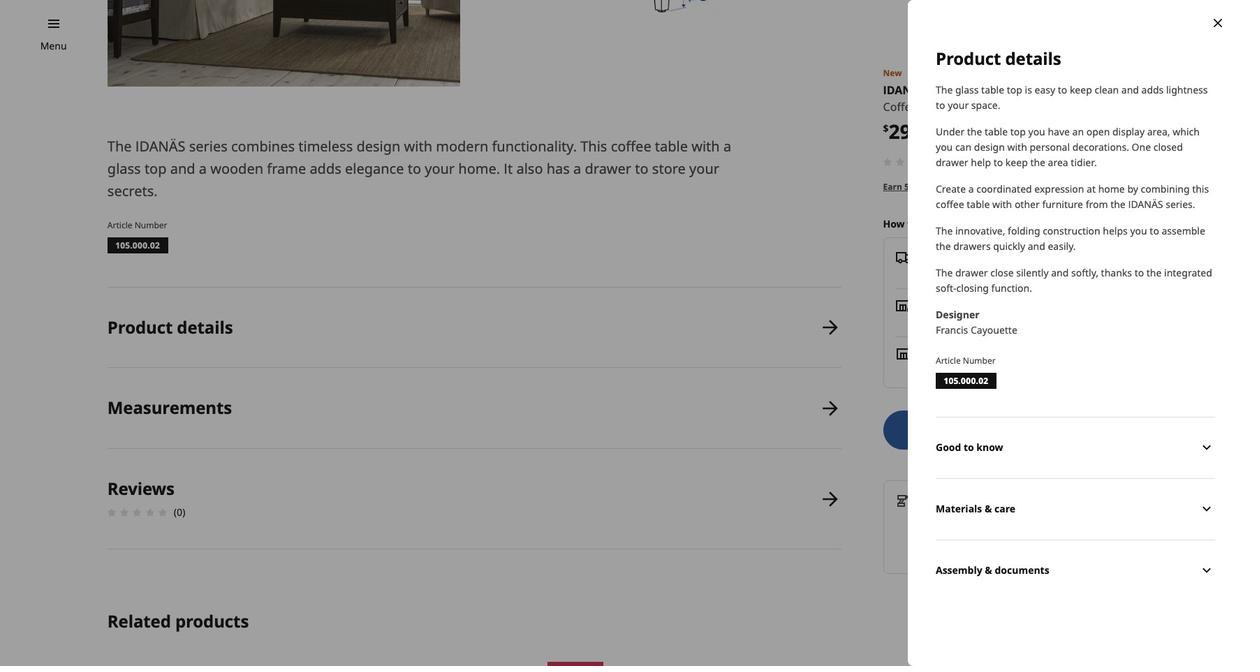 Task type: locate. For each thing, give the bounding box(es) containing it.
1 vertical spatial article number
[[936, 354, 996, 366]]

1/2x31
[[1074, 99, 1107, 115]]

99
[[926, 122, 938, 135]]

1 vertical spatial assembly
[[936, 564, 982, 577]]

0 horizontal spatial keep
[[1006, 156, 1028, 169]]

the inside 'the innovative, folding construction helps you to assemble the drawers quickly and easily.'
[[936, 224, 953, 237]]

area
[[1048, 156, 1068, 169]]

0 vertical spatial mi
[[1007, 313, 1018, 327]]

close
[[991, 266, 1014, 279]]

the glass table top is easy to keep clean and adds lightness to your space.
[[936, 83, 1208, 112]]

good to know button
[[936, 417, 1215, 478]]

product details
[[936, 47, 1061, 70], [107, 315, 233, 339]]

1 vertical spatial product
[[107, 315, 173, 339]]

0 vertical spatial keep
[[1070, 83, 1092, 96]]

one
[[1132, 140, 1151, 153]]

0 vertical spatial canton,
[[968, 313, 1004, 327]]

top inside the glass table top is easy to keep clean and adds lightness to your space.
[[1007, 83, 1022, 96]]

the up other
[[1022, 181, 1036, 193]]

area,
[[1147, 125, 1170, 138]]

space.
[[971, 98, 1000, 112]]

0 vertical spatial store
[[652, 159, 686, 178]]

at inside in store in stock at canton, mi
[[958, 362, 967, 375]]

easy
[[1035, 83, 1055, 96]]

in left the stock
[[920, 362, 929, 375]]

glass up dark
[[955, 83, 979, 96]]

softly,
[[1071, 266, 1099, 279]]

& inside dropdown button
[[985, 564, 992, 577]]

adds
[[1142, 83, 1164, 96], [310, 159, 341, 178]]

by up for
[[969, 493, 981, 506]]

1 horizontal spatial 105.000.02
[[944, 375, 988, 387]]

0 vertical spatial idanäs
[[883, 82, 925, 98]]

1 horizontal spatial article number
[[936, 354, 996, 366]]

it
[[504, 159, 513, 178]]

designer
[[936, 308, 980, 321]]

article number down francis
[[936, 354, 996, 366]]

the innovative, folding construction helps you to assemble the drawers quickly and easily.
[[936, 224, 1205, 253]]

top left is
[[1007, 83, 1022, 96]]

0 vertical spatial up
[[943, 298, 957, 311]]

you down under
[[936, 140, 953, 153]]

(0) down reviews
[[174, 506, 185, 519]]

48146 up price
[[980, 508, 1007, 521]]

drawer
[[936, 156, 968, 169], [585, 159, 631, 178], [955, 266, 988, 279]]

the up secrets.
[[107, 137, 132, 156]]

& inside dropdown button
[[985, 502, 992, 515]]

1 vertical spatial coffee
[[936, 197, 964, 211]]

drawer down this on the top left of the page
[[585, 159, 631, 178]]

idanäs up coffee
[[883, 82, 925, 98]]

this
[[1192, 182, 1209, 195]]

tidier.
[[1071, 156, 1097, 169]]

ikea left the using
[[976, 181, 995, 193]]

1 horizontal spatial number
[[963, 354, 996, 366]]

available inside assembly by taskrabbit available for 48146 estimated price
[[920, 508, 962, 521]]

(0) for review: 0 out of 5 stars. total reviews: 0 image inside (0) button
[[950, 155, 961, 168]]

you inside 'the innovative, folding construction helps you to assemble the drawers quickly and easily.'
[[1130, 224, 1147, 237]]

by inside assembly by taskrabbit available for 48146 estimated price
[[969, 493, 981, 506]]

0 horizontal spatial ikea
[[976, 181, 995, 193]]

0 vertical spatial top
[[1007, 83, 1022, 96]]

products
[[175, 610, 249, 633]]

1 horizontal spatial keep
[[1070, 83, 1092, 96]]

adds inside 'the idanäs series combines timeless design with modern functionality. this coffee table with a glass top and a wooden frame adds elegance to your home. it also has a drawer to store your secrets.'
[[310, 159, 341, 178]]

at inside pick up pick up at canton, mi
[[957, 313, 966, 327]]

canton, inside pick up pick up at canton, mi
[[968, 313, 1004, 327]]

at inside create a coordinated expression at home by combining this coffee table with other furniture from the idanäs series.
[[1087, 182, 1096, 195]]

1 vertical spatial in
[[920, 362, 929, 375]]

and inside the glass table top is easy to keep clean and adds lightness to your space.
[[1122, 83, 1139, 96]]

48146 inside delivery to 48146 available
[[979, 250, 1007, 263]]

0 vertical spatial (0)
[[950, 155, 961, 168]]

measurements button
[[107, 368, 841, 449]]

available inside delivery to 48146 available
[[937, 265, 978, 278]]

series
[[189, 137, 228, 156]]

(0)
[[950, 155, 961, 168], [174, 506, 185, 519]]

1 vertical spatial store
[[1164, 217, 1187, 230]]

reviews heading
[[107, 477, 174, 500]]

1 vertical spatial (0)
[[174, 506, 185, 519]]

1 horizontal spatial coffee
[[936, 197, 964, 211]]

article down francis
[[936, 354, 961, 366]]

the down 'it'
[[936, 239, 951, 253]]

earn 5% in rewards at ikea using the ikea visa credit card*. details >
[[883, 181, 1171, 193]]

2 horizontal spatial store
[[1164, 217, 1187, 230]]

top up secrets.
[[144, 159, 167, 178]]

article number
[[107, 219, 167, 231], [936, 354, 996, 366]]

product details inside button
[[107, 315, 233, 339]]

0 horizontal spatial number
[[135, 219, 167, 231]]

mi inside in store in stock at canton, mi
[[1008, 362, 1020, 375]]

folding
[[1008, 224, 1040, 237]]

adds inside the glass table top is easy to keep clean and adds lightness to your space.
[[1142, 83, 1164, 96]]

idanäs down details
[[1128, 197, 1163, 211]]

glass up secrets.
[[107, 159, 141, 178]]

dark
[[952, 99, 976, 115]]

and inside 'the innovative, folding construction helps you to assemble the drawers quickly and easily.'
[[1028, 239, 1045, 253]]

review: 0 out of 5 stars. total reviews: 0 image inside (0) button
[[879, 153, 947, 170]]

0 vertical spatial article number
[[107, 219, 167, 231]]

1 vertical spatial mi
[[1008, 362, 1020, 375]]

1 vertical spatial pick
[[920, 313, 939, 327]]

0 horizontal spatial adds
[[310, 159, 341, 178]]

the inside 'the idanäs series combines timeless design with modern functionality. this coffee table with a glass top and a wooden frame adds elegance to your home. it also has a drawer to store your secrets.'
[[107, 137, 132, 156]]

ikea
[[976, 181, 995, 193], [1039, 181, 1057, 193]]

1 vertical spatial details
[[177, 315, 233, 339]]

know
[[977, 441, 1003, 454]]

0 vertical spatial pick
[[920, 298, 940, 311]]

0 vertical spatial adds
[[1142, 83, 1164, 96]]

documents
[[995, 564, 1049, 577]]

0 horizontal spatial details
[[177, 315, 233, 339]]

drawers
[[954, 239, 991, 253]]

canton, inside in store in stock at canton, mi
[[970, 362, 1006, 375]]

display
[[1113, 125, 1145, 138]]

article number down secrets.
[[107, 219, 167, 231]]

1 horizontal spatial store
[[932, 346, 958, 359]]

using
[[997, 181, 1020, 193]]

1 horizontal spatial review: 0 out of 5 stars. total reviews: 0 image
[[879, 153, 947, 170]]

glass inside 'the idanäs series combines timeless design with modern functionality. this coffee table with a glass top and a wooden frame adds elegance to your home. it also has a drawer to store your secrets.'
[[107, 159, 141, 178]]

drawer down can
[[936, 156, 968, 169]]

available up estimated
[[920, 508, 962, 521]]

by
[[1128, 182, 1138, 195], [969, 493, 981, 506]]

1 vertical spatial keep
[[1006, 156, 1028, 169]]

0 vertical spatial you
[[1028, 125, 1045, 138]]

mi for in store in stock at canton, mi
[[1008, 362, 1020, 375]]

the up table,
[[936, 83, 953, 96]]

0 horizontal spatial store
[[652, 159, 686, 178]]

you right "helps"
[[1130, 224, 1147, 237]]

expression
[[1035, 182, 1084, 195]]

product details heading
[[107, 315, 233, 339]]

taskrabbit
[[983, 493, 1035, 506]]

& left 'documents' at bottom right
[[985, 564, 992, 577]]

how
[[883, 217, 905, 230]]

keep
[[1070, 83, 1092, 96], [1006, 156, 1028, 169]]

assembly inside dropdown button
[[936, 564, 982, 577]]

105.000.02 down francis
[[944, 375, 988, 387]]

1 vertical spatial product details
[[107, 315, 233, 339]]

0 horizontal spatial glass
[[107, 159, 141, 178]]

2 horizontal spatial your
[[948, 98, 969, 112]]

0 vertical spatial details
[[1005, 47, 1061, 70]]

available up soft-
[[937, 265, 978, 278]]

2 pick from the top
[[920, 313, 939, 327]]

combines
[[231, 137, 295, 156]]

the left "integrated"
[[1147, 266, 1162, 279]]

0 horizontal spatial 105.000.02
[[116, 239, 160, 251]]

the for the glass table top is easy to keep clean and adds lightness to your space.
[[936, 83, 953, 96]]

with inside under the table top you have an open display area, which you can design with personal decorations. one closed drawer help to keep the area tidier.
[[1007, 140, 1027, 153]]

number inside product details dialog
[[963, 354, 996, 366]]

adds left the lightness
[[1142, 83, 1164, 96]]

2 in from the top
[[920, 362, 929, 375]]

coffee inside 'the idanäs series combines timeless design with modern functionality. this coffee table with a glass top and a wooden frame adds elegance to your home. it also has a drawer to store your secrets.'
[[611, 137, 651, 156]]

is
[[1025, 83, 1032, 96]]

1 vertical spatial idanäs
[[135, 137, 185, 156]]

mi down cayouette
[[1008, 362, 1020, 375]]

with inside create a coordinated expression at home by combining this coffee table with other furniture from the idanäs series.
[[992, 197, 1012, 211]]

at inside "button"
[[965, 181, 974, 193]]

the inside the drawer close silently and softly, thanks to the integrated soft-closing function.
[[936, 266, 953, 279]]

1 horizontal spatial article
[[936, 354, 961, 366]]

assembly down estimated
[[936, 564, 982, 577]]

the inside "button"
[[1022, 181, 1036, 193]]

under the table top you have an open display area, which you can design with personal decorations. one closed drawer help to keep the area tidier.
[[936, 125, 1200, 169]]

coffee right this on the top left of the page
[[611, 137, 651, 156]]

store for in store in stock at canton, mi
[[932, 346, 958, 359]]

the
[[936, 83, 953, 96], [107, 137, 132, 156], [936, 224, 953, 237], [936, 266, 953, 279]]

review: 0 out of 5 stars. total reviews: 0 image down reviews
[[103, 504, 171, 521]]

in stock at canton, mi group
[[920, 362, 1020, 375]]

assembly up estimated
[[920, 493, 967, 506]]

1 vertical spatial 48146
[[980, 508, 1007, 521]]

0 horizontal spatial product
[[107, 315, 173, 339]]

and left softly,
[[1051, 266, 1069, 279]]

series.
[[1166, 197, 1195, 211]]

store inside button
[[1164, 217, 1187, 230]]

1 horizontal spatial details
[[1005, 47, 1061, 70]]

the inside the glass table top is easy to keep clean and adds lightness to your space.
[[936, 83, 953, 96]]

0 vertical spatial in
[[920, 346, 930, 359]]

a inside create a coordinated expression at home by combining this coffee table with other furniture from the idanäs series.
[[968, 182, 974, 195]]

105.000.02 down secrets.
[[116, 239, 160, 251]]

review: 0 out of 5 stars. total reviews: 0 image up 5%
[[879, 153, 947, 170]]

silently
[[1016, 266, 1049, 279]]

idanäs coffee table, dark brown stained, 31 1/2x31 1/2 "
[[883, 82, 1132, 115]]

2 horizontal spatial idanäs
[[1128, 197, 1163, 211]]

mi down function.
[[1007, 313, 1018, 327]]

store inside in store in stock at canton, mi
[[932, 346, 958, 359]]

0 vertical spatial coffee
[[611, 137, 651, 156]]

1 vertical spatial glass
[[107, 159, 141, 178]]

1 horizontal spatial (0)
[[950, 155, 961, 168]]

adds down 'timeless'
[[310, 159, 341, 178]]

by inside create a coordinated expression at home by combining this coffee table with other furniture from the idanäs series.
[[1128, 182, 1138, 195]]

1 vertical spatial article
[[936, 354, 961, 366]]

product details dialog
[[908, 0, 1243, 666]]

0 vertical spatial product
[[936, 47, 1001, 70]]

the for the idanäs series combines timeless design with modern functionality. this coffee table with a glass top and a wooden frame adds elegance to your home. it also has a drawer to store your secrets.
[[107, 137, 132, 156]]

mi inside pick up pick up at canton, mi
[[1007, 313, 1018, 327]]

1 horizontal spatial you
[[1028, 125, 1045, 138]]

1 horizontal spatial glass
[[955, 83, 979, 96]]

you up personal
[[1028, 125, 1045, 138]]

1 vertical spatial &
[[985, 564, 992, 577]]

review: 0 out of 5 stars. total reviews: 0 image
[[879, 153, 947, 170], [103, 504, 171, 521]]

available for delivery
[[937, 265, 978, 278]]

0 horizontal spatial you
[[936, 140, 953, 153]]

and up "
[[1122, 83, 1139, 96]]

1 horizontal spatial idanäs coffee table, dark brown stained, 31 1/2x31 1/2 " image
[[474, 0, 827, 86]]

0 horizontal spatial coffee
[[611, 137, 651, 156]]

0 vertical spatial assembly
[[920, 493, 967, 506]]

1 vertical spatial number
[[963, 354, 996, 366]]

keep up 1/2x31
[[1070, 83, 1092, 96]]

and down 'folding'
[[1028, 239, 1045, 253]]

drawer up closing
[[955, 266, 988, 279]]

idanäs coffee table, dark brown stained, 31 1/2x31 1/2 " image
[[107, 0, 460, 86], [474, 0, 827, 86]]

integrated
[[1164, 266, 1212, 279]]

1 vertical spatial up
[[941, 313, 954, 327]]

top inside under the table top you have an open display area, which you can design with personal decorations. one closed drawer help to keep the area tidier.
[[1010, 125, 1026, 138]]

the drawer close silently and softly, thanks to the integrated soft-closing function.
[[936, 266, 1212, 294]]

assembly inside assembly by taskrabbit available for 48146 estimated price
[[920, 493, 967, 506]]

0 horizontal spatial design
[[356, 137, 400, 156]]

in
[[919, 181, 927, 193]]

number down cayouette
[[963, 354, 996, 366]]

the inside create a coordinated expression at home by combining this coffee table with other furniture from the idanäs series.
[[1111, 197, 1126, 211]]

0 horizontal spatial idanäs
[[135, 137, 185, 156]]

0 vertical spatial glass
[[955, 83, 979, 96]]

canton, mi button for in stock at
[[970, 362, 1020, 375]]

it
[[939, 217, 946, 230]]

0 vertical spatial by
[[1128, 182, 1138, 195]]

0 horizontal spatial (0)
[[174, 506, 185, 519]]

store inside 'the idanäs series combines timeless design with modern functionality. this coffee table with a glass top and a wooden frame adds elegance to your home. it also has a drawer to store your secrets.'
[[652, 159, 686, 178]]

(0) down can
[[950, 155, 961, 168]]

48146
[[979, 250, 1007, 263], [980, 508, 1007, 521]]

the down personal
[[1030, 156, 1046, 169]]

design up help on the top right of page
[[974, 140, 1005, 153]]

pick
[[920, 298, 940, 311], [920, 313, 939, 327]]

idanäs left series
[[135, 137, 185, 156]]

& left care
[[985, 502, 992, 515]]

how to get it
[[883, 217, 946, 230]]

credit
[[1079, 181, 1104, 193]]

design up elegance
[[356, 137, 400, 156]]

1 vertical spatial 105.000.02
[[944, 375, 988, 387]]

(0) inside button
[[950, 155, 961, 168]]

1 vertical spatial top
[[1010, 125, 1026, 138]]

1 vertical spatial available
[[920, 508, 962, 521]]

drawer inside the drawer close silently and softly, thanks to the integrated soft-closing function.
[[955, 266, 988, 279]]

furniture
[[1042, 197, 1083, 211]]

1 in from the top
[[920, 346, 930, 359]]

and down series
[[170, 159, 195, 178]]

table inside under the table top you have an open display area, which you can design with personal decorations. one closed drawer help to keep the area tidier.
[[985, 125, 1008, 138]]

(0) button
[[879, 153, 961, 170]]

your inside the glass table top is easy to keep clean and adds lightness to your space.
[[948, 98, 969, 112]]

your
[[948, 98, 969, 112], [425, 159, 455, 178], [689, 159, 719, 178]]

0 vertical spatial 48146
[[979, 250, 1007, 263]]

number down secrets.
[[135, 219, 167, 231]]

2 vertical spatial you
[[1130, 224, 1147, 237]]

assembly for assembly by taskrabbit available for 48146 estimated price
[[920, 493, 967, 506]]

the up soft-
[[936, 266, 953, 279]]

top down stained, at the top
[[1010, 125, 1026, 138]]

design
[[356, 137, 400, 156], [974, 140, 1005, 153]]

list containing product details
[[103, 288, 841, 550]]

soft-
[[936, 281, 957, 294]]

2 horizontal spatial you
[[1130, 224, 1147, 237]]

by right home
[[1128, 182, 1138, 195]]

0 vertical spatial article
[[107, 219, 132, 231]]

5%
[[904, 181, 917, 193]]

0 vertical spatial &
[[985, 502, 992, 515]]

2 vertical spatial top
[[144, 159, 167, 178]]

stained,
[[1016, 99, 1057, 115]]

1 vertical spatial review: 0 out of 5 stars. total reviews: 0 image
[[103, 504, 171, 521]]

1 horizontal spatial ikea
[[1039, 181, 1057, 193]]

2 vertical spatial idanäs
[[1128, 197, 1163, 211]]

keep inside under the table top you have an open display area, which you can design with personal decorations. one closed drawer help to keep the area tidier.
[[1006, 156, 1028, 169]]

the down home
[[1111, 197, 1126, 211]]

cayouette
[[971, 323, 1017, 336]]

2 idanäs coffee table, dark brown stained, 31 1/2x31 1/2 " image from the left
[[474, 0, 827, 86]]

idanäs inside idanäs coffee table, dark brown stained, 31 1/2x31 1/2 "
[[883, 82, 925, 98]]

1/2
[[1110, 99, 1125, 115]]

ikea left visa at the right top of the page
[[1039, 181, 1057, 193]]

1 vertical spatial adds
[[310, 159, 341, 178]]

1 horizontal spatial product
[[936, 47, 1001, 70]]

1 horizontal spatial idanäs
[[883, 82, 925, 98]]

1 horizontal spatial by
[[1128, 182, 1138, 195]]

0 vertical spatial product details
[[936, 47, 1061, 70]]

assembly & documents
[[936, 564, 1049, 577]]

canton, for pick up at
[[968, 313, 1004, 327]]

48146 up the close on the top
[[979, 250, 1007, 263]]

keep up the using
[[1006, 156, 1028, 169]]

lightness
[[1166, 83, 1208, 96]]

the up delivery
[[936, 224, 953, 237]]

0 vertical spatial canton, mi button
[[968, 313, 1018, 327]]

in up in stock at canton, mi group
[[920, 346, 930, 359]]

0 vertical spatial number
[[135, 219, 167, 231]]

menu button
[[40, 38, 67, 54]]

coffee down create
[[936, 197, 964, 211]]

store
[[652, 159, 686, 178], [1164, 217, 1187, 230], [932, 346, 958, 359]]

0 vertical spatial review: 0 out of 5 stars. total reviews: 0 image
[[879, 153, 947, 170]]

2 vertical spatial store
[[932, 346, 958, 359]]

list
[[103, 288, 841, 550]]

1 vertical spatial canton,
[[970, 362, 1006, 375]]

1 horizontal spatial adds
[[1142, 83, 1164, 96]]

article down secrets.
[[107, 219, 132, 231]]

1 horizontal spatial product details
[[936, 47, 1061, 70]]

home.
[[458, 159, 500, 178]]

under
[[936, 125, 965, 138]]

drawer inside under the table top you have an open display area, which you can design with personal decorations. one closed drawer help to keep the area tidier.
[[936, 156, 968, 169]]

a
[[723, 137, 731, 156], [199, 159, 207, 178], [573, 159, 581, 178], [968, 182, 974, 195]]

0 horizontal spatial article
[[107, 219, 132, 231]]

mi
[[1007, 313, 1018, 327], [1008, 362, 1020, 375]]

1 horizontal spatial design
[[974, 140, 1005, 153]]



Task type: describe. For each thing, give the bounding box(es) containing it.
related products
[[107, 610, 249, 633]]

top for you
[[1010, 125, 1026, 138]]

$
[[883, 122, 889, 135]]

materials & care
[[936, 502, 1016, 515]]

the idanäs series combines timeless design with modern functionality. this coffee table with a glass top and a wooden frame adds elegance to your home. it also has a drawer to store your secrets.
[[107, 137, 731, 200]]

which
[[1173, 125, 1200, 138]]

has
[[547, 159, 570, 178]]

personal
[[1030, 140, 1070, 153]]

frame
[[267, 159, 306, 178]]

the for the drawer close silently and softly, thanks to the integrated soft-closing function.
[[936, 266, 953, 279]]

31
[[1060, 99, 1071, 115]]

to inside dropdown button
[[964, 441, 974, 454]]

new
[[883, 67, 902, 79]]

other
[[1015, 197, 1040, 211]]

easily.
[[1048, 239, 1076, 253]]

at for stock
[[958, 362, 967, 375]]

1 vertical spatial you
[[936, 140, 953, 153]]

wooden
[[210, 159, 263, 178]]

for
[[964, 508, 977, 521]]

hemnes coffee table, black-brown, 35 3/8x35 3/8 " image
[[767, 662, 973, 666]]

have
[[1048, 125, 1070, 138]]

article inside product details dialog
[[936, 354, 961, 366]]

31 1/2x31 1/2 " button
[[1060, 99, 1132, 116]]

construction
[[1043, 224, 1100, 237]]

details inside dialog
[[1005, 47, 1061, 70]]

earn
[[883, 181, 902, 193]]

price
[[969, 524, 991, 537]]

assembly for assembly & documents
[[936, 564, 982, 577]]

create a coordinated expression at home by combining this coffee table with other furniture from the idanäs series.
[[936, 182, 1209, 211]]

store for change store
[[1164, 217, 1187, 230]]

assemble
[[1162, 224, 1205, 237]]

>
[[1166, 181, 1171, 193]]

change store button
[[1126, 216, 1187, 232]]

care
[[995, 502, 1016, 515]]

available for assembly
[[920, 508, 962, 521]]

product inside dialog
[[936, 47, 1001, 70]]

francis
[[936, 323, 968, 336]]

top inside 'the idanäs series combines timeless design with modern functionality. this coffee table with a glass top and a wooden frame adds elegance to your home. it also has a drawer to store your secrets.'
[[144, 159, 167, 178]]

to inside 'the innovative, folding construction helps you to assemble the drawers quickly and easily.'
[[1150, 224, 1159, 237]]

and inside the drawer close silently and softly, thanks to the integrated soft-closing function.
[[1051, 266, 1069, 279]]

canton, mi button for pick up at
[[968, 313, 1018, 327]]

coffee inside create a coordinated expression at home by combining this coffee table with other furniture from the idanäs series.
[[936, 197, 964, 211]]

idanäs inside create a coordinated expression at home by combining this coffee table with other furniture from the idanäs series.
[[1128, 197, 1163, 211]]

the inside the drawer close silently and softly, thanks to the integrated soft-closing function.
[[1147, 266, 1162, 279]]

105.000.02 inside product details dialog
[[944, 375, 988, 387]]

and inside 'the idanäs series combines timeless design with modern functionality. this coffee table with a glass top and a wooden frame adds elegance to your home. it also has a drawer to store your secrets.'
[[170, 159, 195, 178]]

good to know
[[936, 441, 1003, 454]]

at for rewards
[[965, 181, 974, 193]]

measurements
[[107, 396, 232, 419]]

table inside 'the idanäs series combines timeless design with modern functionality. this coffee table with a glass top and a wooden frame adds elegance to your home. it also has a drawer to store your secrets.'
[[655, 137, 688, 156]]

1 ikea from the left
[[976, 181, 995, 193]]

modern
[[436, 137, 488, 156]]

clean
[[1095, 83, 1119, 96]]

0 horizontal spatial article number
[[107, 219, 167, 231]]

menu
[[40, 39, 67, 52]]

to inside the drawer close silently and softly, thanks to the integrated soft-closing function.
[[1135, 266, 1144, 279]]

canton, for in stock at
[[970, 362, 1006, 375]]

get
[[920, 217, 936, 230]]

assembly by taskrabbit available for 48146 estimated price
[[920, 493, 1035, 537]]

$ 299 99
[[883, 118, 938, 145]]

pick up at canton, mi group
[[920, 313, 1018, 327]]

in store in stock at canton, mi
[[920, 346, 1020, 375]]

function.
[[991, 281, 1032, 294]]

change
[[1126, 217, 1161, 230]]

from
[[1086, 197, 1108, 211]]

2 ikea from the left
[[1039, 181, 1057, 193]]

1 horizontal spatial your
[[689, 159, 719, 178]]

estimated
[[920, 524, 966, 537]]

helps
[[1103, 224, 1128, 237]]

glass inside the glass table top is easy to keep clean and adds lightness to your space.
[[955, 83, 979, 96]]

visa
[[1060, 181, 1077, 193]]

at for expression
[[1087, 182, 1096, 195]]

299
[[889, 118, 923, 145]]

design inside under the table top you have an open display area, which you can design with personal decorations. one closed drawer help to keep the area tidier.
[[974, 140, 1005, 153]]

designer francis cayouette
[[936, 308, 1017, 336]]

closed
[[1154, 140, 1183, 153]]

can
[[955, 140, 972, 153]]

decorations.
[[1073, 140, 1129, 153]]

materials & care button
[[936, 478, 1215, 540]]

& for materials
[[985, 502, 992, 515]]

delivery to 48146 available
[[923, 250, 1007, 278]]

top for is
[[1007, 83, 1022, 96]]

keep inside the glass table top is easy to keep clean and adds lightness to your space.
[[1070, 83, 1092, 96]]

coordinated
[[977, 182, 1032, 195]]

product details button
[[107, 288, 841, 368]]

0 horizontal spatial your
[[425, 159, 455, 178]]

product inside button
[[107, 315, 173, 339]]

table inside create a coordinated expression at home by combining this coffee table with other furniture from the idanäs series.
[[967, 197, 990, 211]]

the up can
[[967, 125, 982, 138]]

the for the innovative, folding construction helps you to assemble the drawers quickly and easily.
[[936, 224, 953, 237]]

product details inside dialog
[[936, 47, 1061, 70]]

mi for pick up pick up at canton, mi
[[1007, 313, 1018, 327]]

to inside under the table top you have an open display area, which you can design with personal decorations. one closed drawer help to keep the area tidier.
[[994, 156, 1003, 169]]

1 idanäs coffee table, dark brown stained, 31 1/2x31 1/2 " image from the left
[[107, 0, 460, 86]]

home
[[1098, 182, 1125, 195]]

functionality.
[[492, 137, 577, 156]]

delivery
[[923, 250, 963, 263]]

article number inside product details dialog
[[936, 354, 996, 366]]

to inside delivery to 48146 available
[[966, 250, 976, 263]]

this
[[581, 137, 607, 156]]

related
[[107, 610, 171, 633]]

(0) for review: 0 out of 5 stars. total reviews: 0 image to the left
[[174, 506, 185, 519]]

right image
[[1159, 256, 1175, 273]]

card*.
[[1107, 181, 1133, 193]]

48146 inside assembly by taskrabbit available for 48146 estimated price
[[980, 508, 1007, 521]]

details
[[1135, 181, 1164, 193]]

innovative,
[[955, 224, 1005, 237]]

drawer inside 'the idanäs series combines timeless design with modern functionality. this coffee table with a glass top and a wooden frame adds elegance to your home. it also has a drawer to store your secrets.'
[[585, 159, 631, 178]]

& for assembly
[[985, 564, 992, 577]]

1 pick from the top
[[920, 298, 940, 311]]

help
[[971, 156, 991, 169]]

coffee
[[883, 99, 917, 115]]

combining
[[1141, 182, 1190, 195]]

48146 button
[[980, 508, 1007, 521]]

rewards
[[929, 181, 963, 193]]

idanäs inside 'the idanäs series combines timeless design with modern functionality. this coffee table with a glass top and a wooden frame adds elegance to your home. it also has a drawer to store your secrets.'
[[135, 137, 185, 156]]

create
[[936, 182, 966, 195]]

an
[[1072, 125, 1084, 138]]

secrets.
[[107, 181, 158, 200]]

at for up
[[957, 313, 966, 327]]

measurements heading
[[107, 396, 232, 419]]

closing
[[957, 281, 989, 294]]

0 vertical spatial 105.000.02
[[116, 239, 160, 251]]

0 horizontal spatial review: 0 out of 5 stars. total reviews: 0 image
[[103, 504, 171, 521]]

table inside the glass table top is easy to keep clean and adds lightness to your space.
[[981, 83, 1004, 96]]

also
[[516, 159, 543, 178]]

trulstorp coffee table, black-brown, 45 1/4x27 1/2 " image
[[547, 662, 753, 666]]

design inside 'the idanäs series combines timeless design with modern functionality. this coffee table with a glass top and a wooden frame adds elegance to your home. it also has a drawer to store your secrets.'
[[356, 137, 400, 156]]

earn 5% in rewards at ikea using the ikea visa credit card*. details > button
[[883, 181, 1171, 193]]

open
[[1087, 125, 1110, 138]]

the inside 'the innovative, folding construction helps you to assemble the drawers quickly and easily.'
[[936, 239, 951, 253]]

details inside button
[[177, 315, 233, 339]]



Task type: vqa. For each thing, say whether or not it's contained in the screenshot.
bottom the -
no



